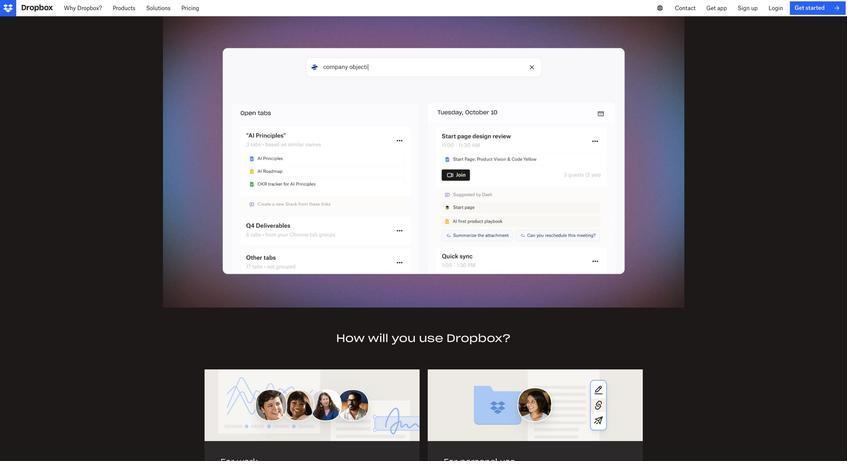 Task type: vqa. For each thing, say whether or not it's contained in the screenshot.
left "Get"
yes



Task type: locate. For each thing, give the bounding box(es) containing it.
0 horizontal spatial dropbox?
[[77, 5, 102, 12]]

get
[[795, 5, 805, 11], [707, 5, 716, 12]]

use
[[419, 332, 444, 345]]

contact button
[[670, 0, 701, 16]]

contact
[[675, 5, 696, 12]]

get inside 'popup button'
[[707, 5, 716, 12]]

1 horizontal spatial dropbox?
[[447, 332, 511, 345]]

pricing
[[181, 5, 199, 12]]

1 horizontal spatial get
[[795, 5, 805, 11]]

get left started
[[795, 5, 805, 11]]

0 vertical spatial dropbox?
[[77, 5, 102, 12]]

dropbox? inside why dropbox? dropdown button
[[77, 5, 102, 12]]

how will you use dropbox?
[[336, 332, 511, 345]]

products
[[113, 5, 135, 12]]

login
[[769, 5, 783, 12]]

get app button
[[701, 0, 733, 16]]

why dropbox? button
[[59, 0, 107, 16]]

started
[[806, 5, 825, 11]]

get app
[[707, 5, 727, 12]]

multiple avatars of dropbox users. image
[[205, 370, 420, 441]]

0 horizontal spatial get
[[707, 5, 716, 12]]

you
[[392, 332, 416, 345]]

why dropbox?
[[64, 5, 102, 12]]

get for get app
[[707, 5, 716, 12]]

dropbox?
[[77, 5, 102, 12], [447, 332, 511, 345]]

a collage of dropbox features for a single user. image
[[428, 370, 643, 441]]

sign
[[738, 5, 750, 12]]

get left app
[[707, 5, 716, 12]]

login link
[[764, 0, 789, 16]]

1 vertical spatial dropbox?
[[447, 332, 511, 345]]

sign up link
[[733, 0, 764, 16]]

will
[[368, 332, 388, 345]]



Task type: describe. For each thing, give the bounding box(es) containing it.
products button
[[107, 0, 141, 16]]

get for get started
[[795, 5, 805, 11]]

get started link
[[790, 1, 846, 15]]

up
[[752, 5, 758, 12]]

get started
[[795, 5, 825, 11]]

solutions button
[[141, 0, 176, 16]]

app
[[718, 5, 727, 12]]

pricing link
[[176, 0, 205, 16]]

how
[[336, 332, 365, 345]]

sign up
[[738, 5, 758, 12]]

solutions
[[146, 5, 171, 12]]

why
[[64, 5, 76, 12]]



